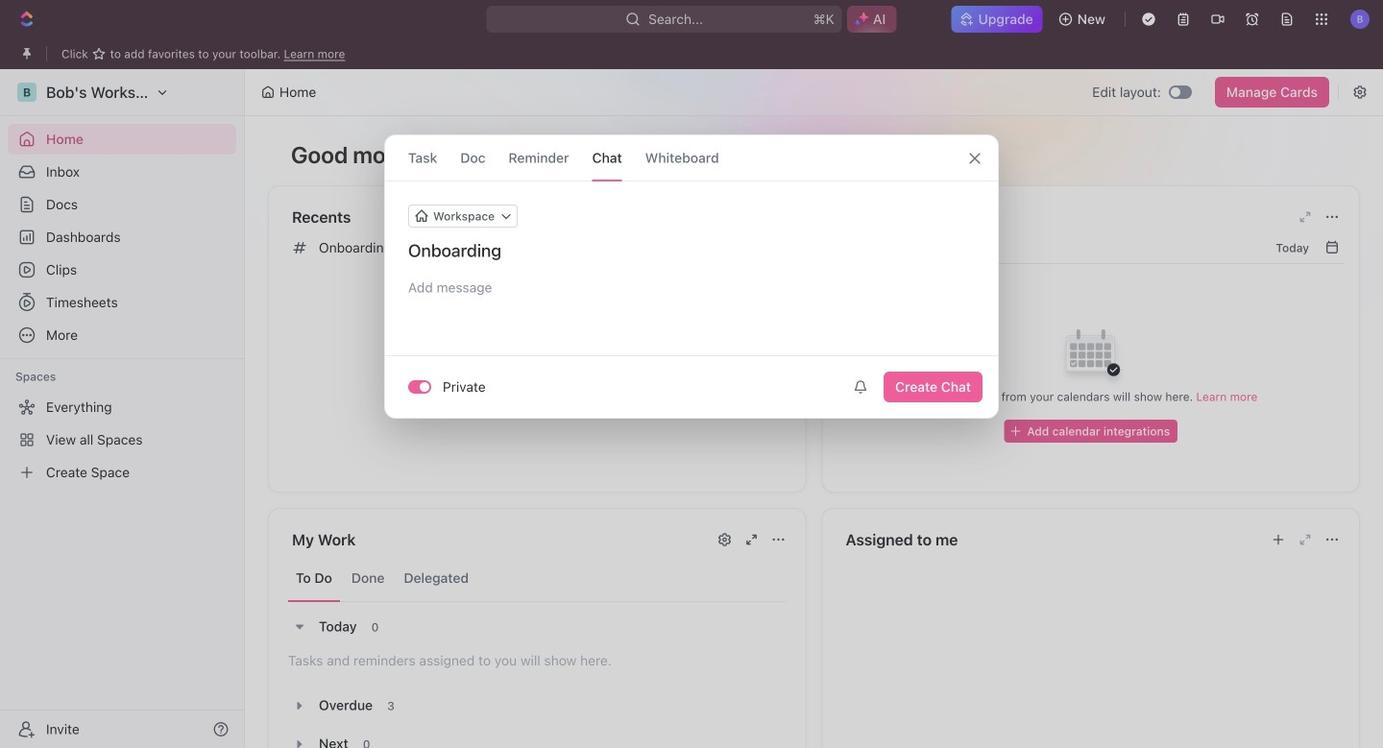 Task type: describe. For each thing, give the bounding box(es) containing it.
tree inside sidebar navigation
[[8, 392, 236, 488]]

sidebar navigation
[[0, 69, 245, 749]]



Task type: locate. For each thing, give the bounding box(es) containing it.
dialog
[[384, 135, 999, 419]]

tree
[[8, 392, 236, 488]]

tab list
[[288, 555, 787, 603]]

Name this Chat... field
[[385, 239, 998, 262]]



Task type: vqa. For each thing, say whether or not it's contained in the screenshot.
'Jeremy Miller's Workspace, ,' element
no



